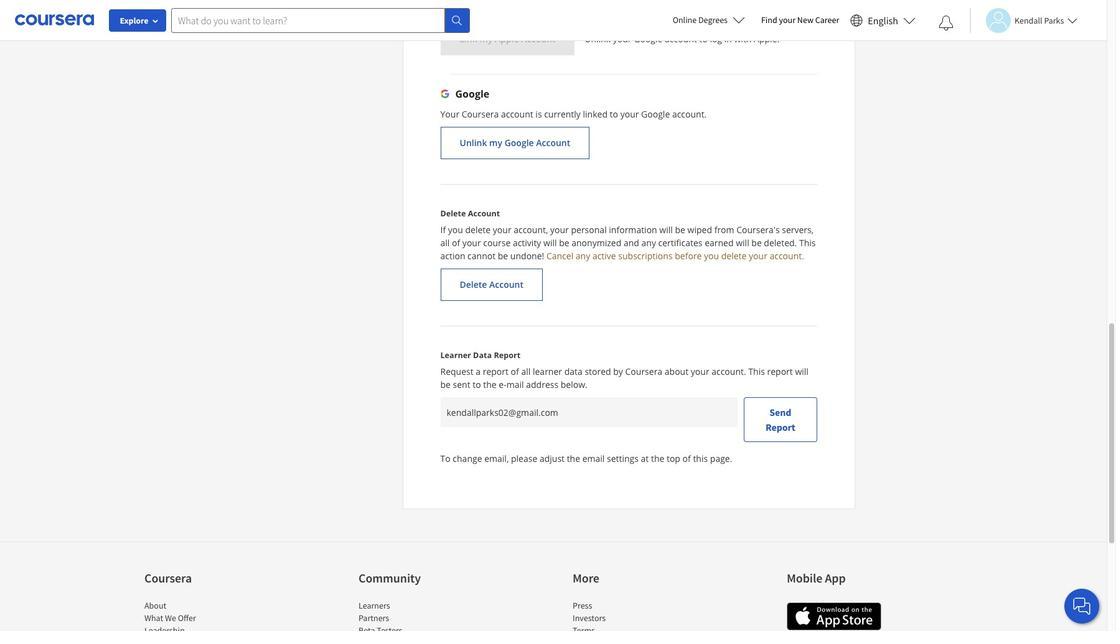 Task type: locate. For each thing, give the bounding box(es) containing it.
list for community
[[359, 600, 464, 632]]

0 vertical spatial of
[[452, 237, 460, 249]]

account. inside "learner data report request a report of all learner data stored by coursera about your account. this report will be sent to the e-mail address below."
[[712, 366, 746, 378]]

0 horizontal spatial any
[[576, 250, 590, 262]]

any down "anonymized"
[[576, 250, 590, 262]]

account down undone!
[[489, 279, 524, 291]]

0 vertical spatial account.
[[672, 108, 707, 120]]

0 vertical spatial this
[[799, 237, 816, 249]]

will up cancel
[[543, 237, 557, 249]]

will up 'send report' button
[[795, 366, 809, 378]]

this
[[693, 453, 708, 465]]

to down a
[[473, 379, 481, 391]]

cannot
[[468, 250, 496, 262]]

1 vertical spatial report
[[766, 421, 795, 434]]

0 horizontal spatial of
[[452, 237, 460, 249]]

login
[[508, 4, 528, 16]]

delete account
[[440, 209, 500, 219], [460, 279, 524, 291]]

the left email
[[567, 453, 580, 465]]

data
[[473, 350, 492, 361]]

to right the linked
[[610, 108, 618, 120]]

1 horizontal spatial list item
[[359, 625, 464, 632]]

the inside "learner data report request a report of all learner data stored by coursera about your account. this report will be sent to the e-mail address below."
[[483, 379, 497, 391]]

1 vertical spatial of
[[511, 366, 519, 378]]

report inside "learner data report request a report of all learner data stored by coursera about your account. this report will be sent to the e-mail address below."
[[494, 350, 521, 361]]

the right at
[[651, 453, 664, 465]]

learner
[[440, 350, 471, 361]]

0 horizontal spatial delete
[[465, 224, 491, 236]]

delete
[[440, 209, 466, 219], [460, 279, 487, 291]]

google down your coursera account is currently linked to your google account.
[[505, 137, 534, 149]]

0 vertical spatial and
[[530, 4, 546, 16]]

all inside if you delete your account, your personal information will be wiped from coursera's servers, all of your course activity will be anonymized and any certificates earned will be deleted.               this action cannot be undone!
[[440, 237, 450, 249]]

1 horizontal spatial report
[[766, 421, 795, 434]]

degrees
[[698, 14, 728, 26]]

unlink
[[585, 33, 611, 45], [460, 137, 487, 149]]

report inside button
[[766, 421, 795, 434]]

report up send
[[767, 366, 793, 378]]

list
[[144, 600, 250, 632], [359, 600, 464, 632], [573, 600, 679, 632]]

delete account down cannot
[[460, 279, 524, 291]]

list containing about
[[144, 600, 250, 632]]

online
[[673, 14, 697, 26]]

and
[[530, 4, 546, 16], [624, 237, 639, 249]]

account down currently
[[536, 137, 570, 149]]

1 horizontal spatial this
[[799, 237, 816, 249]]

new
[[797, 14, 814, 26]]

1 vertical spatial this
[[748, 366, 765, 378]]

deleted.
[[764, 237, 797, 249]]

you
[[448, 224, 463, 236], [704, 250, 719, 262]]

delete down the earned
[[721, 250, 747, 262]]

partners link
[[359, 613, 389, 624]]

1 horizontal spatial course
[[658, 4, 685, 16]]

0 vertical spatial delete account
[[440, 209, 500, 219]]

all up mail at the left bottom of the page
[[521, 366, 531, 378]]

top
[[667, 453, 680, 465]]

2 vertical spatial of
[[683, 453, 691, 465]]

account right apple
[[521, 33, 555, 45]]

list item
[[144, 625, 250, 632], [359, 625, 464, 632], [573, 625, 679, 632]]

account left is
[[501, 108, 533, 120]]

be
[[675, 224, 685, 236], [559, 237, 569, 249], [752, 237, 762, 249], [498, 250, 508, 262], [440, 379, 451, 391]]

your
[[440, 108, 459, 120]]

of up mail at the left bottom of the page
[[511, 366, 519, 378]]

2 horizontal spatial coursera
[[625, 366, 662, 378]]

of
[[452, 237, 460, 249], [511, 366, 519, 378], [683, 453, 691, 465]]

more
[[573, 571, 599, 586]]

0 vertical spatial course
[[658, 4, 685, 16]]

0 horizontal spatial coursera
[[144, 571, 192, 586]]

0 vertical spatial report
[[494, 350, 521, 361]]

0 horizontal spatial account.
[[672, 108, 707, 120]]

before
[[675, 250, 702, 262]]

list containing press
[[573, 600, 679, 632]]

list containing learners
[[359, 600, 464, 632]]

delete inside button
[[460, 279, 487, 291]]

account
[[665, 33, 697, 45], [501, 108, 533, 120]]

delete inside if you delete your account, your personal information will be wiped from coursera's servers, all of your course activity will be anonymized and any certificates earned will be deleted.               this action cannot be undone!
[[465, 224, 491, 236]]

1 horizontal spatial of
[[511, 366, 519, 378]]

this
[[799, 237, 816, 249], [748, 366, 765, 378]]

report down send
[[766, 421, 795, 434]]

english
[[868, 14, 898, 26]]

0 vertical spatial account
[[665, 33, 697, 45]]

delete account up if
[[440, 209, 500, 219]]

coursera right your
[[462, 108, 499, 120]]

0 horizontal spatial list item
[[144, 625, 250, 632]]

explore button
[[109, 9, 166, 32]]

mobile
[[787, 571, 823, 586]]

course up cannot
[[483, 237, 511, 249]]

and right login
[[530, 4, 546, 16]]

0 vertical spatial any
[[642, 237, 656, 249]]

0 vertical spatial delete
[[440, 209, 466, 219]]

be left sent
[[440, 379, 451, 391]]

sent
[[453, 379, 470, 391]]

3 list item from the left
[[573, 625, 679, 632]]

0 horizontal spatial report
[[494, 350, 521, 361]]

receive
[[548, 4, 577, 16]]

at
[[641, 453, 649, 465]]

be down coursera's at top right
[[752, 237, 762, 249]]

coursera
[[462, 108, 499, 120], [625, 366, 662, 378], [144, 571, 192, 586]]

0 vertical spatial my
[[480, 33, 493, 45]]

any up the subscriptions
[[642, 237, 656, 249]]

of right top
[[683, 453, 691, 465]]

the
[[483, 379, 497, 391], [567, 453, 580, 465], [651, 453, 664, 465]]

0 horizontal spatial you
[[448, 224, 463, 236]]

2 list from the left
[[359, 600, 464, 632]]

1 horizontal spatial and
[[624, 237, 639, 249]]

1 vertical spatial account.
[[770, 250, 804, 262]]

your inside "learner data report request a report of all learner data stored by coursera about your account. this report will be sent to the e-mail address below."
[[691, 366, 709, 378]]

more
[[579, 4, 601, 16]]

in
[[724, 33, 732, 45]]

unlink inside unlink my google account button
[[460, 137, 487, 149]]

earned
[[705, 237, 734, 249]]

enable one-click login and receive more personalized course recommendations.
[[440, 4, 764, 16]]

account up cannot
[[468, 209, 500, 219]]

unlink my google account
[[460, 137, 570, 149]]

list item for coursera
[[144, 625, 250, 632]]

1 horizontal spatial delete
[[721, 250, 747, 262]]

1 horizontal spatial coursera
[[462, 108, 499, 120]]

report right data on the bottom
[[494, 350, 521, 361]]

0 vertical spatial all
[[440, 237, 450, 249]]

data
[[564, 366, 583, 378]]

and down information
[[624, 237, 639, 249]]

report
[[494, 350, 521, 361], [766, 421, 795, 434]]

0 horizontal spatial this
[[748, 366, 765, 378]]

1 vertical spatial course
[[483, 237, 511, 249]]

press link
[[573, 601, 592, 612]]

and inside if you delete your account, your personal information will be wiped from coursera's servers, all of your course activity will be anonymized and any certificates earned will be deleted.               this action cannot be undone!
[[624, 237, 639, 249]]

2 horizontal spatial list item
[[573, 625, 679, 632]]

0 vertical spatial to
[[699, 33, 708, 45]]

3 list from the left
[[573, 600, 679, 632]]

list item down partners
[[359, 625, 464, 632]]

0 horizontal spatial course
[[483, 237, 511, 249]]

send report button
[[744, 398, 817, 443]]

coursera image
[[15, 10, 94, 30]]

any inside if you delete your account, your personal information will be wiped from coursera's servers, all of your course activity will be anonymized and any certificates earned will be deleted.               this action cannot be undone!
[[642, 237, 656, 249]]

learners partners
[[359, 601, 390, 624]]

will up certificates on the right top of page
[[659, 224, 673, 236]]

1 horizontal spatial unlink
[[585, 33, 611, 45]]

delete down cannot
[[460, 279, 487, 291]]

my for apple
[[480, 33, 493, 45]]

partners
[[359, 613, 389, 624]]

1 vertical spatial my
[[489, 137, 502, 149]]

list item down investors
[[573, 625, 679, 632]]

course
[[658, 4, 685, 16], [483, 237, 511, 249]]

list item down the offer
[[144, 625, 250, 632]]

course up unlink your google account to log in with apple.
[[658, 4, 685, 16]]

action
[[440, 250, 465, 262]]

None search field
[[171, 8, 470, 33]]

with
[[734, 33, 752, 45]]

0 horizontal spatial list
[[144, 600, 250, 632]]

2 horizontal spatial to
[[699, 33, 708, 45]]

account down the online
[[665, 33, 697, 45]]

report up e-
[[483, 366, 509, 378]]

1 report from the left
[[483, 366, 509, 378]]

0 vertical spatial delete
[[465, 224, 491, 236]]

1 vertical spatial all
[[521, 366, 531, 378]]

1 vertical spatial coursera
[[625, 366, 662, 378]]

find your new career
[[761, 14, 839, 26]]

press
[[573, 601, 592, 612]]

1 vertical spatial delete account
[[460, 279, 524, 291]]

list item for community
[[359, 625, 464, 632]]

google image
[[440, 90, 449, 98]]

0 horizontal spatial all
[[440, 237, 450, 249]]

this inside "learner data report request a report of all learner data stored by coursera about your account. this report will be sent to the e-mail address below."
[[748, 366, 765, 378]]

english button
[[846, 0, 921, 40]]

1 horizontal spatial report
[[767, 366, 793, 378]]

2 vertical spatial to
[[473, 379, 481, 391]]

all
[[440, 237, 450, 249], [521, 366, 531, 378]]

1 horizontal spatial list
[[359, 600, 464, 632]]

coursera right by
[[625, 366, 662, 378]]

one-
[[470, 4, 488, 16]]

to left the log
[[699, 33, 708, 45]]

google right google 'icon'
[[455, 87, 489, 101]]

my
[[480, 33, 493, 45], [489, 137, 502, 149]]

1 list from the left
[[144, 600, 250, 632]]

what we offer link
[[144, 613, 196, 624]]

1 horizontal spatial to
[[610, 108, 618, 120]]

1 horizontal spatial all
[[521, 366, 531, 378]]

1 vertical spatial to
[[610, 108, 618, 120]]

your right find
[[779, 14, 796, 26]]

1 vertical spatial unlink
[[460, 137, 487, 149]]

1 horizontal spatial account.
[[712, 366, 746, 378]]

1 vertical spatial delete
[[460, 279, 487, 291]]

be up cancel
[[559, 237, 569, 249]]

1 horizontal spatial you
[[704, 250, 719, 262]]

this down servers,
[[799, 237, 816, 249]]

kendall
[[1015, 15, 1042, 26]]

you down the earned
[[704, 250, 719, 262]]

about what we offer
[[144, 601, 196, 624]]

1 horizontal spatial any
[[642, 237, 656, 249]]

this up 'send report' button
[[748, 366, 765, 378]]

1 vertical spatial any
[[576, 250, 590, 262]]

of up action
[[452, 237, 460, 249]]

your up cannot
[[462, 237, 481, 249]]

0 horizontal spatial to
[[473, 379, 481, 391]]

1 vertical spatial account
[[501, 108, 533, 120]]

all down if
[[440, 237, 450, 249]]

coursera up about on the bottom of the page
[[144, 571, 192, 586]]

2 horizontal spatial list
[[573, 600, 679, 632]]

2 vertical spatial account.
[[712, 366, 746, 378]]

0 horizontal spatial account
[[501, 108, 533, 120]]

2 horizontal spatial of
[[683, 453, 691, 465]]

your coursera account is currently linked to your google account.
[[440, 108, 707, 120]]

0 vertical spatial coursera
[[462, 108, 499, 120]]

will inside "learner data report request a report of all learner data stored by coursera about your account. this report will be sent to the e-mail address below."
[[795, 366, 809, 378]]

delete up if
[[440, 209, 466, 219]]

you right if
[[448, 224, 463, 236]]

any
[[642, 237, 656, 249], [576, 250, 590, 262]]

0 horizontal spatial unlink
[[460, 137, 487, 149]]

to
[[699, 33, 708, 45], [610, 108, 618, 120], [473, 379, 481, 391]]

email
[[582, 453, 605, 465]]

chat with us image
[[1072, 597, 1092, 617]]

0 horizontal spatial report
[[483, 366, 509, 378]]

0 vertical spatial you
[[448, 224, 463, 236]]

google
[[634, 33, 663, 45], [455, 87, 489, 101], [641, 108, 670, 120], [505, 137, 534, 149]]

0 horizontal spatial the
[[483, 379, 497, 391]]

1 vertical spatial and
[[624, 237, 639, 249]]

1 vertical spatial you
[[704, 250, 719, 262]]

1 list item from the left
[[144, 625, 250, 632]]

0 vertical spatial unlink
[[585, 33, 611, 45]]

2 list item from the left
[[359, 625, 464, 632]]

click
[[488, 4, 506, 16]]

the left e-
[[483, 379, 497, 391]]

delete up cannot
[[465, 224, 491, 236]]

your right 'about' at the right of the page
[[691, 366, 709, 378]]

account
[[521, 33, 555, 45], [536, 137, 570, 149], [468, 209, 500, 219], [489, 279, 524, 291]]



Task type: vqa. For each thing, say whether or not it's contained in the screenshot.
Browse
no



Task type: describe. For each thing, give the bounding box(es) containing it.
kendallparks02@gmail.com
[[447, 407, 558, 419]]

my for google
[[489, 137, 502, 149]]

please
[[511, 453, 537, 465]]

change
[[453, 453, 482, 465]]

link
[[460, 33, 477, 45]]

servers,
[[782, 224, 814, 236]]

of inside if you delete your account, your personal information will be wiped from coursera's servers, all of your course activity will be anonymized and any certificates earned will be deleted.               this action cannot be undone!
[[452, 237, 460, 249]]

investors
[[573, 613, 606, 624]]

list for coursera
[[144, 600, 250, 632]]

we
[[165, 613, 176, 624]]

be right cannot
[[498, 250, 508, 262]]

below.
[[561, 379, 588, 391]]

subscriptions
[[618, 250, 673, 262]]

anonymized
[[572, 237, 621, 249]]

by
[[613, 366, 623, 378]]

coursera inside "learner data report request a report of all learner data stored by coursera about your account. this report will be sent to the e-mail address below."
[[625, 366, 662, 378]]

your up cancel
[[550, 224, 569, 236]]

2 horizontal spatial the
[[651, 453, 664, 465]]

to
[[440, 453, 451, 465]]

show notifications image
[[939, 16, 954, 31]]

all inside "learner data report request a report of all learner data stored by coursera about your account. this report will be sent to the e-mail address below."
[[521, 366, 531, 378]]

delete account inside button
[[460, 279, 524, 291]]

2 horizontal spatial account.
[[770, 250, 804, 262]]

enable
[[440, 4, 468, 16]]

if
[[440, 224, 446, 236]]

list for more
[[573, 600, 679, 632]]

your inside 'link'
[[779, 14, 796, 26]]

apple.
[[754, 33, 780, 45]]

delete account button
[[440, 269, 543, 301]]

app
[[825, 571, 846, 586]]

online degrees button
[[663, 6, 755, 34]]

about link
[[144, 601, 166, 612]]

unlink your google account to log in with apple.
[[585, 33, 780, 45]]

about
[[144, 601, 166, 612]]

your left account,
[[493, 224, 511, 236]]

stored
[[585, 366, 611, 378]]

find
[[761, 14, 777, 26]]

personalized
[[603, 4, 655, 16]]

google right the linked
[[641, 108, 670, 120]]

is
[[536, 108, 542, 120]]

1 vertical spatial delete
[[721, 250, 747, 262]]

this inside if you delete your account, your personal information will be wiped from coursera's servers, all of your course activity will be anonymized and any certificates earned will be deleted.               this action cannot be undone!
[[799, 237, 816, 249]]

career
[[815, 14, 839, 26]]

online degrees
[[673, 14, 728, 26]]

address
[[526, 379, 558, 391]]

parks
[[1044, 15, 1064, 26]]

send
[[770, 407, 791, 419]]

offer
[[178, 613, 196, 624]]

be up certificates on the right top of page
[[675, 224, 685, 236]]

settings
[[607, 453, 639, 465]]

download on the app store image
[[787, 603, 882, 631]]

request
[[440, 366, 474, 378]]

send report
[[766, 407, 795, 434]]

unlink for unlink your google account to log in with apple.
[[585, 33, 611, 45]]

page.
[[710, 453, 732, 465]]

what
[[144, 613, 163, 624]]

if you delete your account, your personal information will be wiped from coursera's servers, all of your course activity will be anonymized and any certificates earned will be deleted.               this action cannot be undone!
[[440, 224, 816, 262]]

recommendations.
[[687, 4, 764, 16]]

link my apple account button
[[440, 23, 575, 55]]

unlink my google account button
[[440, 127, 590, 159]]

learner
[[533, 366, 562, 378]]

your down personalized
[[613, 33, 632, 45]]

press investors
[[573, 601, 606, 624]]

google inside unlink my google account button
[[505, 137, 534, 149]]

cancel any active subscriptions before you delete your account.
[[547, 250, 804, 262]]

log
[[710, 33, 722, 45]]

google down personalized
[[634, 33, 663, 45]]

undone!
[[510, 250, 544, 262]]

2 vertical spatial coursera
[[144, 571, 192, 586]]

wiped
[[688, 224, 712, 236]]

your right the linked
[[620, 108, 639, 120]]

personal
[[571, 224, 607, 236]]

activity
[[513, 237, 541, 249]]

unlink for unlink my google account
[[460, 137, 487, 149]]

1 horizontal spatial account
[[665, 33, 697, 45]]

email,
[[484, 453, 509, 465]]

kendall parks button
[[970, 8, 1078, 33]]

mail
[[507, 379, 524, 391]]

find your new career link
[[755, 12, 846, 28]]

1 horizontal spatial the
[[567, 453, 580, 465]]

What do you want to learn? text field
[[171, 8, 445, 33]]

community
[[359, 571, 421, 586]]

about
[[665, 366, 689, 378]]

currently
[[544, 108, 581, 120]]

course inside if you delete your account, your personal information will be wiped from coursera's servers, all of your course activity will be anonymized and any certificates earned will be deleted.               this action cannot be undone!
[[483, 237, 511, 249]]

learners
[[359, 601, 390, 612]]

certificates
[[658, 237, 703, 249]]

your down deleted.
[[749, 250, 768, 262]]

e-
[[499, 379, 507, 391]]

2 report from the left
[[767, 366, 793, 378]]

to change email, please adjust the email settings at the top of this page.
[[440, 453, 732, 465]]

from
[[714, 224, 734, 236]]

account,
[[514, 224, 548, 236]]

cancel
[[547, 250, 573, 262]]

of inside "learner data report request a report of all learner data stored by coursera about your account. this report will be sent to the e-mail address below."
[[511, 366, 519, 378]]

investors link
[[573, 613, 606, 624]]

will down coursera's at top right
[[736, 237, 749, 249]]

you inside if you delete your account, your personal information will be wiped from coursera's servers, all of your course activity will be anonymized and any certificates earned will be deleted.               this action cannot be undone!
[[448, 224, 463, 236]]

0 horizontal spatial and
[[530, 4, 546, 16]]

information
[[609, 224, 657, 236]]

be inside "learner data report request a report of all learner data stored by coursera about your account. this report will be sent to the e-mail address below."
[[440, 379, 451, 391]]

adjust
[[540, 453, 565, 465]]

list item for more
[[573, 625, 679, 632]]

kendall parks
[[1015, 15, 1064, 26]]

apple
[[495, 33, 519, 45]]

mobile app
[[787, 571, 846, 586]]

linked
[[583, 108, 608, 120]]

learner data report request a report of all learner data stored by coursera about your account. this report will be sent to the e-mail address below.
[[440, 350, 809, 391]]

link my apple account
[[460, 33, 555, 45]]

active
[[593, 250, 616, 262]]

to inside "learner data report request a report of all learner data stored by coursera about your account. this report will be sent to the e-mail address below."
[[473, 379, 481, 391]]

coursera's
[[737, 224, 780, 236]]



